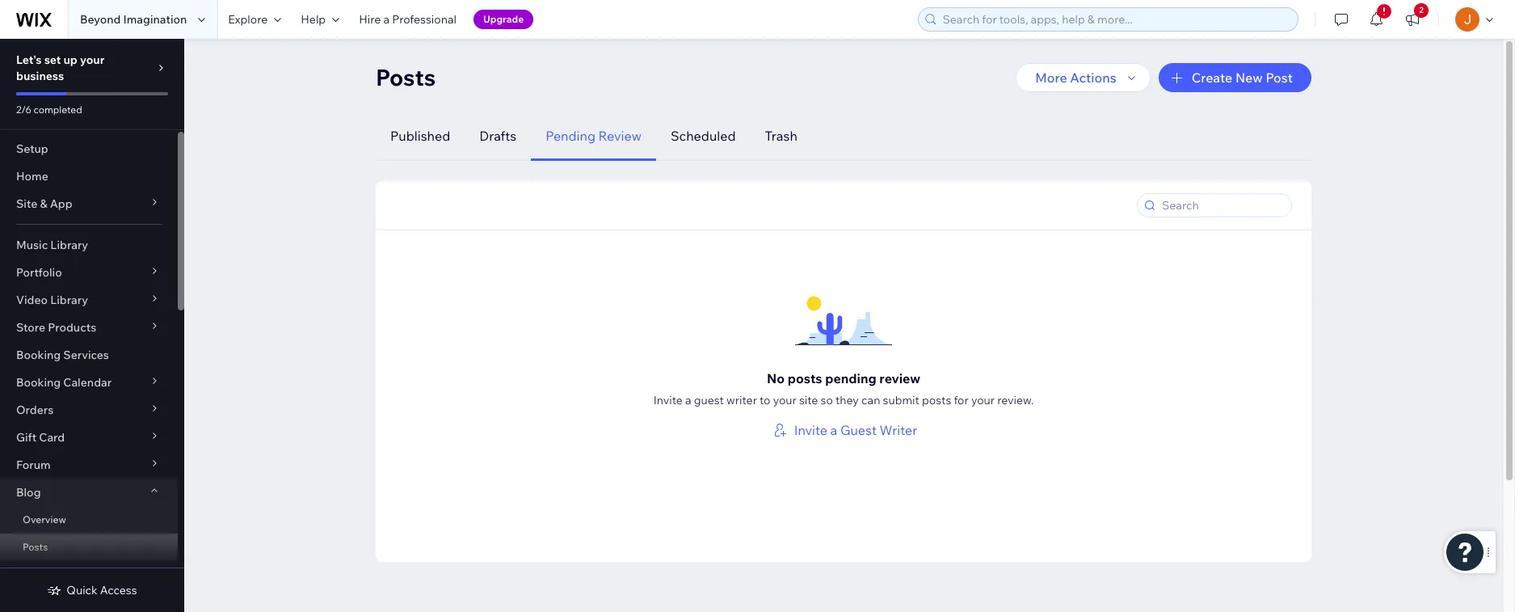 Task type: describe. For each thing, give the bounding box(es) containing it.
pending
[[826, 370, 877, 386]]

Search for tools, apps, help & more... field
[[938, 8, 1294, 31]]

more actions
[[1036, 70, 1117, 86]]

store products button
[[0, 314, 178, 341]]

music library
[[16, 238, 88, 252]]

review.
[[998, 393, 1034, 407]]

blog button
[[0, 479, 178, 506]]

app
[[50, 196, 72, 211]]

can
[[862, 393, 881, 407]]

create new post
[[1192, 70, 1294, 86]]

so
[[821, 393, 833, 407]]

more
[[1036, 70, 1068, 86]]

music library link
[[0, 231, 178, 259]]

overview link
[[0, 506, 178, 534]]

hire
[[359, 12, 381, 27]]

business
[[16, 69, 64, 83]]

professional
[[392, 12, 457, 27]]

1 horizontal spatial your
[[773, 393, 797, 407]]

overview
[[23, 513, 66, 526]]

trash
[[765, 128, 798, 144]]

site
[[16, 196, 37, 211]]

video library
[[16, 293, 88, 307]]

a for hire
[[384, 12, 390, 27]]

no posts pending review invite a guest writer to your site so they can submit posts for your review.
[[654, 370, 1034, 407]]

pending review button
[[531, 112, 657, 161]]

2 horizontal spatial your
[[972, 393, 995, 407]]

card
[[39, 430, 65, 445]]

review
[[880, 370, 921, 386]]

trash button
[[751, 112, 812, 161]]

invite a guest writer
[[795, 422, 918, 438]]

blog
[[16, 485, 41, 500]]

review
[[599, 128, 642, 144]]

orders
[[16, 403, 54, 417]]

let's
[[16, 53, 42, 67]]

services
[[63, 348, 109, 362]]

more actions button
[[1016, 63, 1151, 92]]

a for invite
[[831, 422, 838, 438]]

explore
[[228, 12, 268, 27]]

site
[[800, 393, 819, 407]]

0 horizontal spatial posts
[[788, 370, 823, 386]]

let's set up your business
[[16, 53, 105, 83]]

writer
[[727, 393, 758, 407]]

access
[[100, 583, 137, 597]]

2 button
[[1396, 0, 1431, 39]]

store products
[[16, 320, 96, 335]]

invite inside button
[[795, 422, 828, 438]]

to
[[760, 393, 771, 407]]

actions
[[1071, 70, 1117, 86]]

imagination
[[123, 12, 187, 27]]

for
[[954, 393, 969, 407]]

sidebar element
[[0, 39, 184, 612]]

writer
[[880, 422, 918, 438]]

booking calendar
[[16, 375, 112, 390]]

quick access button
[[47, 583, 137, 597]]

home link
[[0, 163, 178, 190]]

library for music library
[[50, 238, 88, 252]]

portfolio button
[[0, 259, 178, 286]]

scheduled button
[[657, 112, 751, 161]]

portfolio
[[16, 265, 62, 280]]

2/6 completed
[[16, 103, 82, 116]]

0 vertical spatial posts
[[376, 63, 436, 91]]

beyond
[[80, 12, 121, 27]]

up
[[63, 53, 77, 67]]

no
[[767, 370, 785, 386]]

upgrade
[[483, 13, 524, 25]]

&
[[40, 196, 47, 211]]

gift
[[16, 430, 37, 445]]

forum
[[16, 458, 51, 472]]

forum button
[[0, 451, 178, 479]]



Task type: vqa. For each thing, say whether or not it's contained in the screenshot.
e.g. mystunningwebsite.com field
no



Task type: locate. For each thing, give the bounding box(es) containing it.
tab list
[[376, 112, 1293, 161]]

scheduled
[[671, 128, 736, 144]]

they
[[836, 393, 859, 407]]

gift card button
[[0, 424, 178, 451]]

1 library from the top
[[50, 238, 88, 252]]

video
[[16, 293, 48, 307]]

setup
[[16, 141, 48, 156]]

1 horizontal spatial a
[[686, 393, 692, 407]]

your right to
[[773, 393, 797, 407]]

library inside popup button
[[50, 293, 88, 307]]

orders button
[[0, 396, 178, 424]]

1 vertical spatial a
[[686, 393, 692, 407]]

0 horizontal spatial a
[[384, 12, 390, 27]]

booking inside dropdown button
[[16, 375, 61, 390]]

completed
[[34, 103, 82, 116]]

1 horizontal spatial posts
[[923, 393, 952, 407]]

0 vertical spatial invite
[[654, 393, 683, 407]]

a inside no posts pending review invite a guest writer to your site so they can submit posts for your review.
[[686, 393, 692, 407]]

invite left guest
[[654, 393, 683, 407]]

2 booking from the top
[[16, 375, 61, 390]]

store
[[16, 320, 45, 335]]

a inside button
[[831, 422, 838, 438]]

pending review
[[546, 128, 642, 144]]

site & app button
[[0, 190, 178, 217]]

1 horizontal spatial posts
[[376, 63, 436, 91]]

booking services
[[16, 348, 109, 362]]

1 vertical spatial posts
[[23, 541, 48, 553]]

1 vertical spatial booking
[[16, 375, 61, 390]]

1 vertical spatial posts
[[923, 393, 952, 407]]

library up products
[[50, 293, 88, 307]]

music
[[16, 238, 48, 252]]

booking down store
[[16, 348, 61, 362]]

gift card
[[16, 430, 65, 445]]

help
[[301, 12, 326, 27]]

0 vertical spatial library
[[50, 238, 88, 252]]

help button
[[291, 0, 349, 39]]

booking up orders
[[16, 375, 61, 390]]

create new post button
[[1159, 63, 1312, 92]]

a
[[384, 12, 390, 27], [686, 393, 692, 407], [831, 422, 838, 438]]

booking for booking calendar
[[16, 375, 61, 390]]

0 vertical spatial a
[[384, 12, 390, 27]]

0 horizontal spatial invite
[[654, 393, 683, 407]]

home
[[16, 169, 48, 184]]

booking calendar button
[[0, 369, 178, 396]]

2
[[1420, 5, 1424, 15]]

invite inside no posts pending review invite a guest writer to your site so they can submit posts for your review.
[[654, 393, 683, 407]]

invite a guest writer button
[[770, 420, 918, 440]]

beyond imagination
[[80, 12, 187, 27]]

posts link
[[0, 534, 178, 561]]

set
[[44, 53, 61, 67]]

tab list containing published
[[376, 112, 1293, 161]]

your inside let's set up your business
[[80, 53, 105, 67]]

quick access
[[67, 583, 137, 597]]

library up portfolio popup button
[[50, 238, 88, 252]]

invite down site
[[795, 422, 828, 438]]

pending
[[546, 128, 596, 144]]

booking
[[16, 348, 61, 362], [16, 375, 61, 390]]

hire a professional
[[359, 12, 457, 27]]

guest
[[841, 422, 877, 438]]

Search field
[[1158, 194, 1287, 217]]

published
[[391, 128, 451, 144]]

drafts button
[[465, 112, 531, 161]]

guest
[[694, 393, 724, 407]]

post
[[1266, 70, 1294, 86]]

posts up site
[[788, 370, 823, 386]]

posts left for
[[923, 393, 952, 407]]

2 horizontal spatial a
[[831, 422, 838, 438]]

2 vertical spatial a
[[831, 422, 838, 438]]

create
[[1192, 70, 1233, 86]]

2/6
[[16, 103, 31, 116]]

booking services link
[[0, 341, 178, 369]]

posts
[[788, 370, 823, 386], [923, 393, 952, 407]]

your
[[80, 53, 105, 67], [773, 393, 797, 407], [972, 393, 995, 407]]

posts inside sidebar element
[[23, 541, 48, 553]]

published button
[[376, 112, 465, 161]]

drafts
[[480, 128, 517, 144]]

2 library from the top
[[50, 293, 88, 307]]

calendar
[[63, 375, 112, 390]]

upgrade button
[[474, 10, 534, 29]]

quick
[[67, 583, 98, 597]]

products
[[48, 320, 96, 335]]

posts down overview
[[23, 541, 48, 553]]

0 horizontal spatial posts
[[23, 541, 48, 553]]

new
[[1236, 70, 1264, 86]]

your right up
[[80, 53, 105, 67]]

submit
[[883, 393, 920, 407]]

0 vertical spatial posts
[[788, 370, 823, 386]]

video library button
[[0, 286, 178, 314]]

your right for
[[972, 393, 995, 407]]

posts down hire a professional link
[[376, 63, 436, 91]]

library
[[50, 238, 88, 252], [50, 293, 88, 307]]

posts
[[376, 63, 436, 91], [23, 541, 48, 553]]

0 horizontal spatial your
[[80, 53, 105, 67]]

site & app
[[16, 196, 72, 211]]

1 vertical spatial library
[[50, 293, 88, 307]]

hire a professional link
[[349, 0, 466, 39]]

1 vertical spatial invite
[[795, 422, 828, 438]]

invite
[[654, 393, 683, 407], [795, 422, 828, 438]]

1 horizontal spatial invite
[[795, 422, 828, 438]]

booking for booking services
[[16, 348, 61, 362]]

0 vertical spatial booking
[[16, 348, 61, 362]]

1 booking from the top
[[16, 348, 61, 362]]

setup link
[[0, 135, 178, 163]]

library for video library
[[50, 293, 88, 307]]



